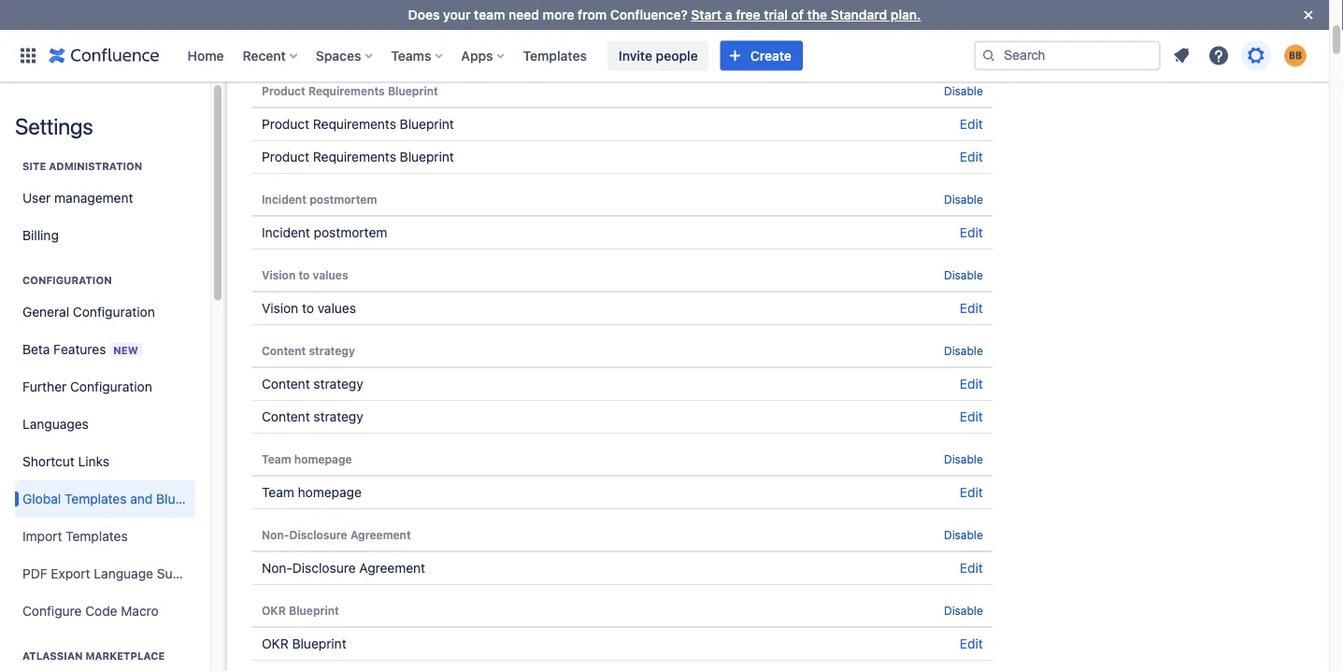 Task type: locate. For each thing, give the bounding box(es) containing it.
2 vertical spatial management
[[54, 190, 133, 206]]

user management
[[22, 190, 133, 206]]

2 incident from the top
[[262, 225, 310, 240]]

2 content from the top
[[262, 376, 310, 392]]

import
[[22, 529, 62, 544]]

itsm change management
[[262, 8, 408, 22], [262, 41, 423, 56]]

edit for content strategy
[[960, 409, 983, 424]]

1 non-disclosure agreement from the top
[[262, 528, 411, 541]]

3 content from the top
[[262, 409, 310, 424]]

trial
[[764, 7, 788, 22]]

user management link
[[15, 179, 195, 217]]

5 edit link from the top
[[960, 301, 983, 316]]

0 vertical spatial product
[[262, 84, 305, 97]]

0 vertical spatial team
[[262, 452, 291, 466]]

collapse sidebar image
[[204, 92, 245, 129]]

2 non- from the top
[[262, 560, 292, 576]]

agreement
[[350, 528, 411, 541], [359, 560, 425, 576]]

okr for edit
[[262, 636, 289, 652]]

appswitcher icon image
[[17, 44, 39, 67]]

billing
[[22, 228, 59, 243]]

content for 5th the "edit" link from the bottom of the page
[[262, 376, 310, 392]]

export
[[51, 566, 90, 581]]

edit link for incident postmortem
[[960, 225, 983, 240]]

3 disable from the top
[[944, 268, 983, 281]]

atlassian marketplace
[[22, 650, 165, 662]]

team homepage for edit
[[262, 485, 362, 500]]

0 vertical spatial vision to values
[[262, 268, 348, 281]]

configure code macro link
[[15, 593, 195, 630]]

management down administration
[[54, 190, 133, 206]]

the
[[807, 7, 827, 22]]

pdf
[[22, 566, 47, 581]]

templates for global templates and blueprints
[[65, 491, 127, 507]]

1 vertical spatial team homepage
[[262, 485, 362, 500]]

okr
[[262, 604, 286, 617], [262, 636, 289, 652]]

vision for edit
[[262, 301, 298, 316]]

2 vertical spatial product requirements blueprint
[[262, 149, 454, 165]]

1 disable from the top
[[944, 84, 983, 97]]

languages link
[[15, 406, 195, 443]]

1 team from the top
[[262, 452, 291, 466]]

8 edit link from the top
[[960, 485, 983, 500]]

does your team need more from confluence? start a free trial of the standard plan.
[[408, 7, 921, 22]]

1 vertical spatial team
[[262, 485, 294, 500]]

administration
[[49, 160, 142, 172]]

0 vertical spatial agreement
[[350, 528, 411, 541]]

edit for non-disclosure agreement
[[960, 560, 983, 576]]

team homepage for disable
[[262, 452, 352, 466]]

1 vertical spatial to
[[302, 301, 314, 316]]

configuration inside 'link'
[[73, 304, 155, 320]]

teams button
[[385, 41, 450, 71]]

templates down the more at top
[[523, 48, 587, 63]]

1 vertical spatial content strategy
[[262, 376, 363, 392]]

agreement for disable
[[350, 528, 411, 541]]

language
[[94, 566, 153, 581]]

0 vertical spatial okr
[[262, 604, 286, 617]]

5 edit from the top
[[960, 301, 983, 316]]

0 vertical spatial itsm change management
[[262, 8, 408, 22]]

edit for vision to values
[[960, 301, 983, 316]]

1 vertical spatial requirements
[[313, 116, 396, 132]]

2 itsm change management from the top
[[262, 41, 423, 56]]

to
[[299, 268, 310, 281], [302, 301, 314, 316]]

4 disable link from the top
[[944, 344, 983, 357]]

1 vertical spatial okr
[[262, 636, 289, 652]]

content strategy for 5th the "edit" link from the bottom of the page
[[262, 376, 363, 392]]

team
[[262, 452, 291, 466], [262, 485, 294, 500]]

itsm
[[262, 8, 290, 22], [262, 41, 293, 56]]

standard
[[831, 7, 887, 22]]

edit link
[[960, 41, 983, 56], [960, 116, 983, 132], [960, 149, 983, 165], [960, 225, 983, 240], [960, 301, 983, 316], [960, 376, 983, 392], [960, 409, 983, 424], [960, 485, 983, 500], [960, 560, 983, 576], [960, 636, 983, 652]]

site
[[22, 160, 46, 172]]

1 vertical spatial incident postmortem
[[262, 225, 387, 240]]

management down does
[[344, 41, 423, 56]]

3 disable link from the top
[[944, 268, 983, 281]]

marketplace
[[85, 650, 165, 662]]

does
[[408, 7, 440, 22]]

2 okr blueprint from the top
[[262, 636, 346, 652]]

1 vertical spatial incident
[[262, 225, 310, 240]]

spaces button
[[310, 41, 380, 71]]

edit link for product requirements blueprint
[[960, 149, 983, 165]]

disclosure
[[289, 528, 347, 541], [292, 560, 356, 576]]

1 okr from the top
[[262, 604, 286, 617]]

confluence?
[[610, 7, 688, 22]]

1 incident from the top
[[262, 193, 307, 206]]

disable for product requirements blueprint
[[944, 84, 983, 97]]

general
[[22, 304, 69, 320]]

atlassian
[[22, 650, 83, 662]]

disable for team homepage
[[944, 452, 983, 466]]

6 disable from the top
[[944, 528, 983, 541]]

2 vertical spatial templates
[[66, 529, 128, 544]]

3 product requirements blueprint from the top
[[262, 149, 454, 165]]

1 vertical spatial non-disclosure agreement
[[262, 560, 425, 576]]

disable link
[[944, 84, 983, 97], [944, 193, 983, 206], [944, 268, 983, 281], [944, 344, 983, 357], [944, 452, 983, 466], [944, 528, 983, 541], [944, 604, 983, 617]]

0 vertical spatial non-
[[262, 528, 289, 541]]

change right recent
[[296, 41, 341, 56]]

2 non-disclosure agreement from the top
[[262, 560, 425, 576]]

edit for product requirements blueprint
[[960, 149, 983, 165]]

0 vertical spatial vision
[[262, 268, 296, 281]]

0 vertical spatial homepage
[[294, 452, 352, 466]]

non- for disable
[[262, 528, 289, 541]]

strategy
[[309, 344, 355, 357], [314, 376, 363, 392], [314, 409, 363, 424]]

2 okr from the top
[[262, 636, 289, 652]]

0 vertical spatial to
[[299, 268, 310, 281]]

global
[[22, 491, 61, 507]]

2 itsm from the top
[[262, 41, 293, 56]]

2 team homepage from the top
[[262, 485, 362, 500]]

postmortem for edit
[[314, 225, 387, 240]]

1 vertical spatial okr blueprint
[[262, 636, 346, 652]]

3 product from the top
[[262, 149, 309, 165]]

0 vertical spatial content strategy
[[262, 344, 355, 357]]

edit for team homepage
[[960, 485, 983, 500]]

incident
[[262, 193, 307, 206], [262, 225, 310, 240]]

settings
[[15, 113, 93, 139]]

values
[[313, 268, 348, 281], [318, 301, 356, 316]]

4 disable from the top
[[944, 344, 983, 357]]

templates up pdf export language support 'link' at bottom left
[[66, 529, 128, 544]]

shortcut links link
[[15, 443, 195, 480]]

edit link for itsm change management
[[960, 41, 983, 56]]

0 vertical spatial configuration
[[22, 274, 112, 287]]

2 content strategy from the top
[[262, 376, 363, 392]]

templates inside global templates and blueprints link
[[65, 491, 127, 507]]

0 vertical spatial product requirements blueprint
[[262, 84, 438, 97]]

2 vertical spatial content
[[262, 409, 310, 424]]

management
[[336, 8, 408, 22], [344, 41, 423, 56], [54, 190, 133, 206]]

global templates and blueprints
[[22, 491, 217, 507]]

vision to values for edit
[[262, 301, 356, 316]]

1 okr blueprint from the top
[[262, 604, 339, 617]]

1 disable link from the top
[[944, 84, 983, 97]]

edit link for non-disclosure agreement
[[960, 560, 983, 576]]

settings icon image
[[1245, 44, 1268, 67]]

templates down links
[[65, 491, 127, 507]]

0 vertical spatial disclosure
[[289, 528, 347, 541]]

1 edit link from the top
[[960, 41, 983, 56]]

management up spaces popup button on the top left of page
[[336, 8, 408, 22]]

okr blueprint for edit
[[262, 636, 346, 652]]

7 disable from the top
[[944, 604, 983, 617]]

blueprint
[[388, 84, 438, 97], [400, 116, 454, 132], [400, 149, 454, 165], [289, 604, 339, 617], [292, 636, 346, 652]]

configuration up languages "link" at the bottom left of page
[[70, 379, 152, 394]]

atlassian marketplace group
[[15, 630, 195, 671]]

configure
[[22, 603, 82, 619]]

1 vertical spatial product requirements blueprint
[[262, 116, 454, 132]]

2 vision from the top
[[262, 301, 298, 316]]

homepage
[[294, 452, 352, 466], [298, 485, 362, 500]]

0 vertical spatial change
[[293, 8, 333, 22]]

5 disable link from the top
[[944, 452, 983, 466]]

team homepage
[[262, 452, 352, 466], [262, 485, 362, 500]]

change up spaces
[[293, 8, 333, 22]]

1 content from the top
[[262, 344, 306, 357]]

4 edit from the top
[[960, 225, 983, 240]]

team for disable
[[262, 452, 291, 466]]

0 vertical spatial team homepage
[[262, 452, 352, 466]]

1 product from the top
[[262, 84, 305, 97]]

0 vertical spatial templates
[[523, 48, 587, 63]]

5 disable from the top
[[944, 452, 983, 466]]

further
[[22, 379, 67, 394]]

management inside site administration group
[[54, 190, 133, 206]]

2 vertical spatial content strategy
[[262, 409, 363, 424]]

1 product requirements blueprint from the top
[[262, 84, 438, 97]]

3 content strategy from the top
[[262, 409, 363, 424]]

2 vertical spatial requirements
[[313, 149, 396, 165]]

1 vertical spatial content
[[262, 376, 310, 392]]

9 edit from the top
[[960, 560, 983, 576]]

configuration up general
[[22, 274, 112, 287]]

2 product requirements blueprint from the top
[[262, 116, 454, 132]]

9 edit link from the top
[[960, 560, 983, 576]]

2 edit link from the top
[[960, 116, 983, 132]]

product
[[262, 84, 305, 97], [262, 116, 309, 132], [262, 149, 309, 165]]

okr blueprint
[[262, 604, 339, 617], [262, 636, 346, 652]]

0 vertical spatial non-disclosure agreement
[[262, 528, 411, 541]]

further configuration link
[[15, 368, 195, 406]]

0 vertical spatial incident
[[262, 193, 307, 206]]

disable link for non-disclosure agreement
[[944, 528, 983, 541]]

1 vertical spatial change
[[296, 41, 341, 56]]

1 team homepage from the top
[[262, 452, 352, 466]]

2 vision to values from the top
[[262, 301, 356, 316]]

templates for import templates
[[66, 529, 128, 544]]

2 disable link from the top
[[944, 193, 983, 206]]

7 edit from the top
[[960, 409, 983, 424]]

1 vertical spatial vision
[[262, 301, 298, 316]]

2 vertical spatial configuration
[[70, 379, 152, 394]]

2 vertical spatial product
[[262, 149, 309, 165]]

1 vertical spatial homepage
[[298, 485, 362, 500]]

billing link
[[15, 217, 195, 254]]

1 vertical spatial agreement
[[359, 560, 425, 576]]

product requirements blueprint
[[262, 84, 438, 97], [262, 116, 454, 132], [262, 149, 454, 165]]

1 vision from the top
[[262, 268, 296, 281]]

2 product from the top
[[262, 116, 309, 132]]

product requirements blueprint for 9th the "edit" link from the bottom
[[262, 116, 454, 132]]

edit link for team homepage
[[960, 485, 983, 500]]

itsm up recent dropdown button
[[262, 8, 290, 22]]

1 vertical spatial itsm
[[262, 41, 293, 56]]

configuration up new
[[73, 304, 155, 320]]

2 disable from the top
[[944, 193, 983, 206]]

1 vertical spatial templates
[[65, 491, 127, 507]]

1 vertical spatial non-
[[262, 560, 292, 576]]

incident for disable
[[262, 193, 307, 206]]

templates inside import templates link
[[66, 529, 128, 544]]

1 vertical spatial vision to values
[[262, 301, 356, 316]]

1 vertical spatial postmortem
[[314, 225, 387, 240]]

6 edit from the top
[[960, 376, 983, 392]]

10 edit from the top
[[960, 636, 983, 652]]

6 disable link from the top
[[944, 528, 983, 541]]

links
[[78, 454, 109, 469]]

0 vertical spatial requirements
[[308, 84, 385, 97]]

1 content strategy from the top
[[262, 344, 355, 357]]

1 vertical spatial configuration
[[73, 304, 155, 320]]

8 edit from the top
[[960, 485, 983, 500]]

0 vertical spatial itsm
[[262, 8, 290, 22]]

0 vertical spatial content
[[262, 344, 306, 357]]

create button
[[720, 41, 803, 71]]

1 vision to values from the top
[[262, 268, 348, 281]]

1 edit from the top
[[960, 41, 983, 56]]

vision to values
[[262, 268, 348, 281], [262, 301, 356, 316]]

2 incident postmortem from the top
[[262, 225, 387, 240]]

okr blueprint for disable
[[262, 604, 339, 617]]

non-
[[262, 528, 289, 541], [262, 560, 292, 576]]

blueprint for the "edit" link for product requirements blueprint
[[400, 149, 454, 165]]

4 edit link from the top
[[960, 225, 983, 240]]

content
[[262, 344, 306, 357], [262, 376, 310, 392], [262, 409, 310, 424]]

1 non- from the top
[[262, 528, 289, 541]]

edit
[[960, 41, 983, 56], [960, 116, 983, 132], [960, 149, 983, 165], [960, 225, 983, 240], [960, 301, 983, 316], [960, 376, 983, 392], [960, 409, 983, 424], [960, 485, 983, 500], [960, 560, 983, 576], [960, 636, 983, 652]]

3 edit link from the top
[[960, 149, 983, 165]]

7 edit link from the top
[[960, 409, 983, 424]]

confluence image
[[49, 44, 159, 67], [49, 44, 159, 67]]

postmortem
[[310, 193, 377, 206], [314, 225, 387, 240]]

product requirements blueprint for product requirements blueprint's disable link
[[262, 84, 438, 97]]

1 vertical spatial itsm change management
[[262, 41, 423, 56]]

requirements
[[308, 84, 385, 97], [313, 116, 396, 132], [313, 149, 396, 165]]

a
[[725, 7, 732, 22]]

help icon image
[[1208, 44, 1230, 67]]

itsm left spaces
[[262, 41, 293, 56]]

team for edit
[[262, 485, 294, 500]]

3 edit from the top
[[960, 149, 983, 165]]

1 vertical spatial management
[[344, 41, 423, 56]]

code
[[85, 603, 117, 619]]

banner
[[0, 29, 1329, 82]]

postmortem for disable
[[310, 193, 377, 206]]

0 vertical spatial okr blueprint
[[262, 604, 339, 617]]

general configuration
[[22, 304, 155, 320]]

0 vertical spatial values
[[313, 268, 348, 281]]

1 vertical spatial values
[[318, 301, 356, 316]]

incident postmortem for disable
[[262, 193, 377, 206]]

non-disclosure agreement
[[262, 528, 411, 541], [262, 560, 425, 576]]

2 vertical spatial strategy
[[314, 409, 363, 424]]

incident postmortem
[[262, 193, 377, 206], [262, 225, 387, 240]]

1 vertical spatial disclosure
[[292, 560, 356, 576]]

1 vertical spatial product
[[262, 116, 309, 132]]

0 vertical spatial incident postmortem
[[262, 193, 377, 206]]

1 itsm change management from the top
[[262, 8, 408, 22]]

2 team from the top
[[262, 485, 294, 500]]

create
[[750, 48, 792, 63]]

to for edit
[[302, 301, 314, 316]]

banner containing home
[[0, 29, 1329, 82]]

7 disable link from the top
[[944, 604, 983, 617]]

0 vertical spatial postmortem
[[310, 193, 377, 206]]

1 incident postmortem from the top
[[262, 193, 377, 206]]



Task type: describe. For each thing, give the bounding box(es) containing it.
1 itsm from the top
[[262, 8, 290, 22]]

from
[[578, 7, 607, 22]]

notification icon image
[[1170, 44, 1193, 67]]

new
[[113, 344, 138, 356]]

incident for edit
[[262, 225, 310, 240]]

import templates link
[[15, 518, 195, 555]]

disable for vision to values
[[944, 268, 983, 281]]

Search field
[[974, 41, 1161, 71]]

disable link for product requirements blueprint
[[944, 84, 983, 97]]

disable link for content strategy
[[944, 344, 983, 357]]

content for the "edit" link corresponding to content strategy
[[262, 409, 310, 424]]

content strategy for content strategy's disable link
[[262, 344, 355, 357]]

pdf export language support
[[22, 566, 205, 581]]

disable link for okr blueprint
[[944, 604, 983, 617]]

recent
[[243, 48, 286, 63]]

vision for disable
[[262, 268, 296, 281]]

support
[[157, 566, 205, 581]]

to for disable
[[299, 268, 310, 281]]

disable for content strategy
[[944, 344, 983, 357]]

templates inside templates link
[[523, 48, 587, 63]]

blueprints
[[156, 491, 217, 507]]

2 edit from the top
[[960, 116, 983, 132]]

beta
[[22, 341, 50, 357]]

global element
[[11, 29, 974, 82]]

disclosure for disable
[[289, 528, 347, 541]]

features
[[53, 341, 106, 357]]

site administration
[[22, 160, 142, 172]]

start
[[691, 7, 722, 22]]

plan.
[[891, 7, 921, 22]]

configuration group
[[15, 254, 217, 636]]

non-disclosure agreement for disable
[[262, 528, 411, 541]]

disable for incident postmortem
[[944, 193, 983, 206]]

close image
[[1297, 4, 1320, 26]]

disclosure for edit
[[292, 560, 356, 576]]

import templates
[[22, 529, 128, 544]]

blueprint for product requirements blueprint's disable link
[[388, 84, 438, 97]]

non-disclosure agreement for edit
[[262, 560, 425, 576]]

non- for edit
[[262, 560, 292, 576]]

macro
[[121, 603, 159, 619]]

configuration for further
[[70, 379, 152, 394]]

agreement for edit
[[359, 560, 425, 576]]

edit link for vision to values
[[960, 301, 983, 316]]

your
[[443, 7, 471, 22]]

need
[[509, 7, 539, 22]]

shortcut
[[22, 454, 75, 469]]

0 vertical spatial strategy
[[309, 344, 355, 357]]

homepage for disable
[[294, 452, 352, 466]]

disable link for vision to values
[[944, 268, 983, 281]]

okr for disable
[[262, 604, 286, 617]]

languages
[[22, 416, 89, 432]]

disable link for team homepage
[[944, 452, 983, 466]]

disable for non-disclosure agreement
[[944, 528, 983, 541]]

teams
[[391, 48, 431, 63]]

homepage for edit
[[298, 485, 362, 500]]

vision to values for disable
[[262, 268, 348, 281]]

apps button
[[456, 41, 512, 71]]

invite
[[619, 48, 652, 63]]

content for content strategy's disable link
[[262, 344, 306, 357]]

your profile and preferences image
[[1284, 44, 1307, 67]]

pdf export language support link
[[15, 555, 205, 593]]

general configuration link
[[15, 294, 195, 331]]

user
[[22, 190, 51, 206]]

site administration group
[[15, 140, 195, 260]]

beta features new
[[22, 341, 138, 357]]

invite people button
[[607, 41, 709, 71]]

1 vertical spatial strategy
[[314, 376, 363, 392]]

free
[[736, 7, 761, 22]]

product requirements blueprint for the "edit" link for product requirements blueprint
[[262, 149, 454, 165]]

edit for incident postmortem
[[960, 225, 983, 240]]

people
[[656, 48, 698, 63]]

disable link for incident postmortem
[[944, 193, 983, 206]]

requirements for product requirements blueprint's disable link
[[308, 84, 385, 97]]

configure code macro
[[22, 603, 159, 619]]

edit link for content strategy
[[960, 409, 983, 424]]

disable for okr blueprint
[[944, 604, 983, 617]]

start a free trial of the standard plan. link
[[691, 7, 921, 22]]

values for disable
[[313, 268, 348, 281]]

home
[[187, 48, 224, 63]]

invite people
[[619, 48, 698, 63]]

and
[[130, 491, 153, 507]]

6 edit link from the top
[[960, 376, 983, 392]]

further configuration
[[22, 379, 152, 394]]

team
[[474, 7, 505, 22]]

recent button
[[237, 41, 305, 71]]

requirements for the "edit" link for product requirements blueprint
[[313, 149, 396, 165]]

values for edit
[[318, 301, 356, 316]]

templates link
[[517, 41, 593, 71]]

of
[[791, 7, 804, 22]]

content strategy for the "edit" link corresponding to content strategy
[[262, 409, 363, 424]]

global templates and blueprints link
[[15, 480, 217, 518]]

search image
[[982, 48, 996, 63]]

requirements for 9th the "edit" link from the bottom
[[313, 116, 396, 132]]

edit for itsm change management
[[960, 41, 983, 56]]

more
[[543, 7, 574, 22]]

configuration for general
[[73, 304, 155, 320]]

10 edit link from the top
[[960, 636, 983, 652]]

0 vertical spatial management
[[336, 8, 408, 22]]

apps
[[461, 48, 493, 63]]

blueprint for 9th the "edit" link from the bottom
[[400, 116, 454, 132]]

home link
[[182, 41, 230, 71]]

spaces
[[316, 48, 361, 63]]

incident postmortem for edit
[[262, 225, 387, 240]]

shortcut links
[[22, 454, 109, 469]]



Task type: vqa. For each thing, say whether or not it's contained in the screenshot.
Notification Icon
yes



